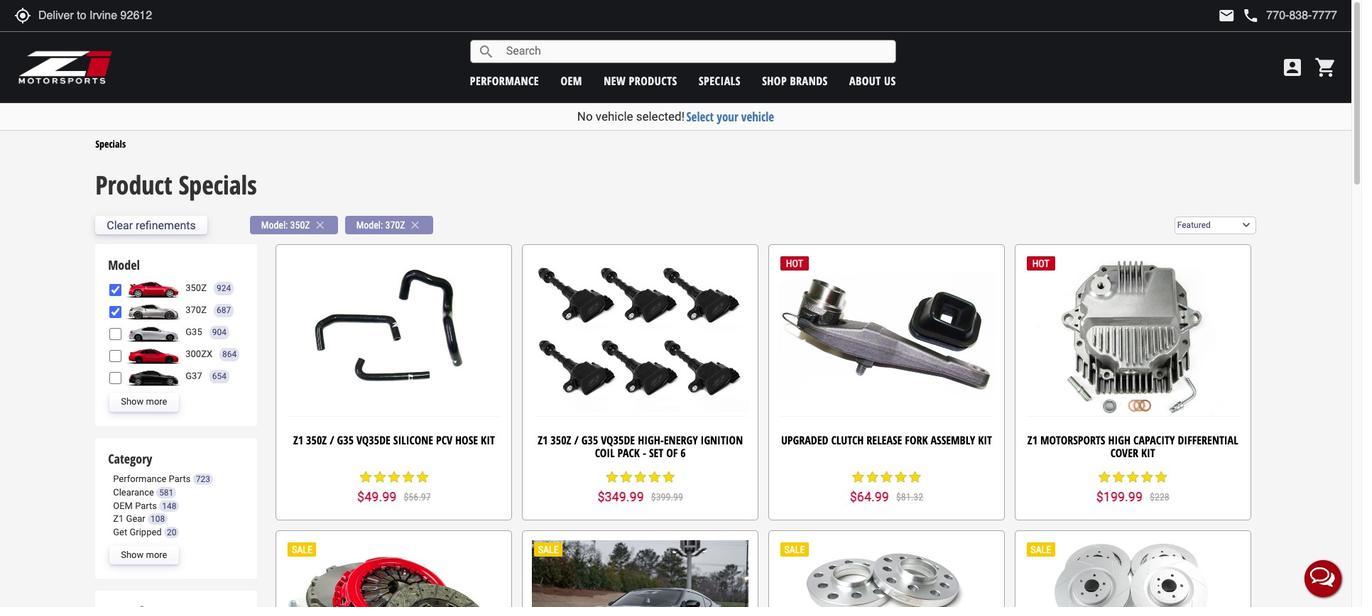 Task type: describe. For each thing, give the bounding box(es) containing it.
13 star from the left
[[880, 470, 894, 485]]

-
[[643, 446, 647, 461]]

z1 for z1 motorsports high capacity differential cover kit
[[1028, 433, 1038, 449]]

8 star from the left
[[634, 470, 648, 485]]

$349.99
[[598, 490, 644, 505]]

brands
[[791, 73, 828, 88]]

model: for model: 350z close
[[261, 220, 288, 231]]

$228
[[1150, 492, 1170, 503]]

$199.99
[[1097, 490, 1143, 505]]

z1 for z1 350z / g35 vq35de silicone pcv hose kit
[[293, 433, 304, 449]]

shopping_cart link
[[1312, 56, 1338, 79]]

performance link
[[470, 73, 539, 88]]

model: for model: 370z close
[[356, 220, 383, 231]]

1 horizontal spatial parts
[[169, 474, 191, 485]]

about us link
[[850, 73, 897, 88]]

close for model: 370z close
[[409, 219, 422, 232]]

/ for z1 350z / g35 vq35de silicone pcv hose kit
[[330, 433, 334, 449]]

1 horizontal spatial vehicle
[[742, 109, 775, 125]]

g37
[[186, 371, 202, 382]]

set
[[649, 446, 664, 461]]

6 star from the left
[[605, 470, 619, 485]]

687
[[217, 306, 231, 315]]

350z for z1 350z / g35 vq35de silicone pcv hose kit
[[306, 433, 327, 449]]

oem inside category performance parts 723 clearance 581 oem parts 148 z1 gear 108 get gripped 20
[[113, 501, 133, 511]]

account_box link
[[1278, 56, 1308, 79]]

5 star from the left
[[416, 470, 430, 485]]

11 star from the left
[[852, 470, 866, 485]]

0 horizontal spatial g35
[[186, 327, 202, 338]]

nissan 370z z34 2009 2010 2011 2012 2013 2014 2015 2016 2017 2018 2019 3.7l vq37vhr vhr nismo z1 motorsports image
[[125, 302, 182, 320]]

350z for model: 350z close
[[290, 220, 310, 231]]

0 horizontal spatial parts
[[135, 501, 157, 511]]

phone
[[1243, 7, 1260, 24]]

account_box
[[1282, 56, 1305, 79]]

new products link
[[604, 73, 678, 88]]

pcv
[[436, 433, 453, 449]]

model: 370z close
[[356, 219, 422, 232]]

my_location
[[14, 7, 31, 24]]

z1 motorsports high capacity differential cover kit
[[1028, 433, 1239, 461]]

350z for z1 350z / g35 vq35de high-energy ignition coil pack - set of 6
[[551, 433, 572, 449]]

1 vertical spatial 370z
[[186, 305, 207, 316]]

14 star from the left
[[894, 470, 908, 485]]

upgraded
[[782, 433, 829, 449]]

category performance parts 723 clearance 581 oem parts 148 z1 gear 108 get gripped 20
[[108, 450, 210, 538]]

energy
[[664, 433, 698, 449]]

performance
[[113, 474, 167, 485]]

mail link
[[1219, 7, 1236, 24]]

$81.32
[[897, 492, 924, 503]]

hose
[[456, 433, 478, 449]]

g35 for z1 350z / g35 vq35de silicone pcv hose kit
[[337, 433, 354, 449]]

of
[[667, 446, 678, 461]]

motorsports
[[1041, 433, 1106, 449]]

nissan 300zx z32 1990 1991 1992 1993 1994 1995 1996 vg30dett vg30de twin turbo non turbo z1 motorsports image
[[125, 346, 182, 364]]

refinements
[[136, 219, 196, 232]]

vq35de for high-
[[601, 433, 635, 449]]

7 star from the left
[[619, 470, 634, 485]]

vq35de for silicone
[[357, 433, 391, 449]]

654
[[212, 372, 227, 382]]

1 horizontal spatial specials
[[179, 168, 257, 203]]

vehicle inside no vehicle selected! select your vehicle
[[596, 109, 634, 124]]

no
[[578, 109, 593, 124]]

/ for z1 350z / g35 vq35de high-energy ignition coil pack - set of 6
[[574, 433, 579, 449]]

$64.99
[[850, 490, 890, 505]]

gear
[[126, 514, 146, 525]]

specials link
[[699, 73, 741, 88]]

model: 350z close
[[261, 219, 327, 232]]

nissan 350z z33 2003 2004 2005 2006 2007 2008 2009 vq35de 3.5l revup rev up vq35hr nismo z1 motorsports image
[[125, 280, 182, 298]]

mail phone
[[1219, 7, 1260, 24]]

specials link
[[95, 137, 126, 150]]

show more button for category
[[110, 547, 179, 565]]

10 star from the left
[[662, 470, 676, 485]]

about us
[[850, 73, 897, 88]]

z1 motorsports logo image
[[18, 50, 113, 85]]

108
[[151, 515, 165, 525]]

shop brands
[[763, 73, 828, 88]]

864
[[222, 350, 237, 360]]

18 star from the left
[[1126, 470, 1141, 485]]

kit inside the z1 motorsports high capacity differential cover kit
[[1142, 446, 1156, 461]]

3 star from the left
[[387, 470, 401, 485]]

show for model
[[121, 397, 144, 407]]

723
[[196, 475, 210, 485]]

new
[[604, 73, 626, 88]]

19 star from the left
[[1141, 470, 1155, 485]]

0 horizontal spatial specials
[[95, 137, 126, 150]]

us
[[885, 73, 897, 88]]

z1 350z / g35 vq35de high-energy ignition coil pack - set of 6
[[538, 433, 743, 461]]

fork
[[906, 433, 928, 449]]



Task type: vqa. For each thing, say whether or not it's contained in the screenshot.
Coil
yes



Task type: locate. For each thing, give the bounding box(es) containing it.
oem
[[561, 73, 583, 88], [113, 501, 133, 511]]

specials up 'product'
[[95, 137, 126, 150]]

mail
[[1219, 7, 1236, 24]]

2 horizontal spatial kit
[[1142, 446, 1156, 461]]

new products
[[604, 73, 678, 88]]

g35 for z1 350z / g35 vq35de high-energy ignition coil pack - set of 6
[[582, 433, 599, 449]]

1 horizontal spatial vq35de
[[601, 433, 635, 449]]

clear
[[107, 219, 133, 232]]

clear refinements
[[107, 219, 196, 232]]

close
[[314, 219, 327, 232], [409, 219, 422, 232]]

product specials
[[95, 168, 257, 203]]

clutch
[[832, 433, 864, 449]]

g35 inside z1 350z / g35 vq35de high-energy ignition coil pack - set of 6
[[582, 433, 599, 449]]

z1 350z / g35 vq35de silicone pcv hose kit
[[293, 433, 495, 449]]

1 horizontal spatial g35
[[337, 433, 354, 449]]

select your vehicle link
[[687, 109, 775, 125]]

release
[[867, 433, 903, 449]]

parts up the gear
[[135, 501, 157, 511]]

300zx
[[186, 349, 213, 360]]

0 horizontal spatial 370z
[[186, 305, 207, 316]]

more for category
[[146, 550, 167, 561]]

1 vertical spatial oem
[[113, 501, 133, 511]]

2 vq35de from the left
[[601, 433, 635, 449]]

model: inside model: 350z close
[[261, 220, 288, 231]]

show more
[[121, 397, 167, 407], [121, 550, 167, 561]]

1 model: from the left
[[261, 220, 288, 231]]

1 horizontal spatial /
[[574, 433, 579, 449]]

1 vq35de from the left
[[357, 433, 391, 449]]

148
[[162, 501, 177, 511]]

vehicle right no
[[596, 109, 634, 124]]

20
[[167, 528, 176, 538]]

show down get
[[121, 550, 144, 561]]

15 star from the left
[[908, 470, 923, 485]]

1 horizontal spatial kit
[[979, 433, 993, 449]]

/
[[330, 433, 334, 449], [574, 433, 579, 449]]

star star star star star $199.99 $228
[[1097, 470, 1170, 505]]

gripped
[[130, 527, 162, 538]]

1 show more from the top
[[121, 397, 167, 407]]

pack
[[618, 446, 640, 461]]

1 vertical spatial show
[[121, 550, 144, 561]]

differential
[[1178, 433, 1239, 449]]

0 vertical spatial show more button
[[110, 393, 179, 412]]

model: inside model: 370z close
[[356, 220, 383, 231]]

0 horizontal spatial kit
[[481, 433, 495, 449]]

2 close from the left
[[409, 219, 422, 232]]

z1 inside the z1 motorsports high capacity differential cover kit
[[1028, 433, 1038, 449]]

16 star from the left
[[1098, 470, 1112, 485]]

0 horizontal spatial close
[[314, 219, 327, 232]]

17 star from the left
[[1112, 470, 1126, 485]]

1 vertical spatial show more button
[[110, 547, 179, 565]]

show more button
[[110, 393, 179, 412], [110, 547, 179, 565]]

12 star from the left
[[866, 470, 880, 485]]

oem up no
[[561, 73, 583, 88]]

infiniti g37 coupe sedan convertible v36 cv36 hv36 skyline 2008 2009 2010 2011 2012 2013 3.7l vq37vhr z1 motorsports image
[[125, 368, 182, 386]]

specials
[[95, 137, 126, 150], [179, 168, 257, 203]]

oem down clearance
[[113, 501, 133, 511]]

high-
[[638, 433, 664, 449]]

0 vertical spatial show
[[121, 397, 144, 407]]

upgraded clutch release fork assembly kit
[[782, 433, 993, 449]]

1 star from the left
[[359, 470, 373, 485]]

1 vertical spatial more
[[146, 550, 167, 561]]

select
[[687, 109, 714, 125]]

924
[[217, 284, 231, 293]]

shop
[[763, 73, 787, 88]]

kit right assembly
[[979, 433, 993, 449]]

2 horizontal spatial g35
[[582, 433, 599, 449]]

close for model: 350z close
[[314, 219, 327, 232]]

show more button for model
[[110, 393, 179, 412]]

show more down infiniti g37 coupe sedan convertible v36 cv36 hv36 skyline 2008 2009 2010 2011 2012 2013 3.7l vq37vhr z1 motorsports image
[[121, 397, 167, 407]]

vehicle right "your"
[[742, 109, 775, 125]]

2 show from the top
[[121, 550, 144, 561]]

shop brands link
[[763, 73, 828, 88]]

no vehicle selected! select your vehicle
[[578, 109, 775, 125]]

vq35de left silicone
[[357, 433, 391, 449]]

model
[[108, 256, 140, 273]]

coil
[[595, 446, 615, 461]]

show more button down infiniti g37 coupe sedan convertible v36 cv36 hv36 skyline 2008 2009 2010 2011 2012 2013 3.7l vq37vhr z1 motorsports image
[[110, 393, 179, 412]]

g35 left the pack
[[582, 433, 599, 449]]

high
[[1109, 433, 1131, 449]]

star star star star star $64.99 $81.32
[[850, 470, 924, 505]]

1 more from the top
[[146, 397, 167, 407]]

capacity
[[1134, 433, 1176, 449]]

0 vertical spatial show more
[[121, 397, 167, 407]]

your
[[717, 109, 739, 125]]

z1 inside z1 350z / g35 vq35de high-energy ignition coil pack - set of 6
[[538, 433, 548, 449]]

vq35de inside z1 350z / g35 vq35de high-energy ignition coil pack - set of 6
[[601, 433, 635, 449]]

parts
[[169, 474, 191, 485], [135, 501, 157, 511]]

category
[[108, 450, 152, 467]]

clear refinements button
[[95, 216, 207, 235]]

1 vertical spatial show more
[[121, 550, 167, 561]]

2 / from the left
[[574, 433, 579, 449]]

1 / from the left
[[330, 433, 334, 449]]

g35 up 300zx
[[186, 327, 202, 338]]

0 horizontal spatial oem
[[113, 501, 133, 511]]

selected!
[[636, 109, 685, 124]]

1 show from the top
[[121, 397, 144, 407]]

350z
[[290, 220, 310, 231], [186, 283, 207, 294], [306, 433, 327, 449], [551, 433, 572, 449]]

assembly
[[931, 433, 976, 449]]

phone link
[[1243, 7, 1338, 24]]

star
[[359, 470, 373, 485], [373, 470, 387, 485], [387, 470, 401, 485], [401, 470, 416, 485], [416, 470, 430, 485], [605, 470, 619, 485], [619, 470, 634, 485], [634, 470, 648, 485], [648, 470, 662, 485], [662, 470, 676, 485], [852, 470, 866, 485], [866, 470, 880, 485], [880, 470, 894, 485], [894, 470, 908, 485], [908, 470, 923, 485], [1098, 470, 1112, 485], [1112, 470, 1126, 485], [1126, 470, 1141, 485], [1141, 470, 1155, 485], [1155, 470, 1169, 485]]

1 horizontal spatial model:
[[356, 220, 383, 231]]

$49.99
[[357, 490, 397, 505]]

oem link
[[561, 73, 583, 88]]

0 vertical spatial oem
[[561, 73, 583, 88]]

2 more from the top
[[146, 550, 167, 561]]

vq35de
[[357, 433, 391, 449], [601, 433, 635, 449]]

parts up '581'
[[169, 474, 191, 485]]

star star star star star $49.99 $56.97
[[357, 470, 431, 505]]

/ inside z1 350z / g35 vq35de high-energy ignition coil pack - set of 6
[[574, 433, 579, 449]]

370z inside model: 370z close
[[385, 220, 405, 231]]

shopping_cart
[[1315, 56, 1338, 79]]

6
[[681, 446, 686, 461]]

1 show more button from the top
[[110, 393, 179, 412]]

show
[[121, 397, 144, 407], [121, 550, 144, 561]]

show for category
[[121, 550, 144, 561]]

1 horizontal spatial 370z
[[385, 220, 405, 231]]

$399.99
[[651, 492, 684, 503]]

0 vertical spatial specials
[[95, 137, 126, 150]]

kit right the cover
[[1142, 446, 1156, 461]]

g35 left silicone
[[337, 433, 354, 449]]

2 star from the left
[[373, 470, 387, 485]]

1 close from the left
[[314, 219, 327, 232]]

more down gripped on the bottom left
[[146, 550, 167, 561]]

vehicle
[[742, 109, 775, 125], [596, 109, 634, 124]]

performance
[[470, 73, 539, 88]]

9 star from the left
[[648, 470, 662, 485]]

ignition
[[701, 433, 743, 449]]

350z inside z1 350z / g35 vq35de high-energy ignition coil pack - set of 6
[[551, 433, 572, 449]]

1 horizontal spatial close
[[409, 219, 422, 232]]

20 star from the left
[[1155, 470, 1169, 485]]

search
[[478, 43, 495, 60]]

0 horizontal spatial model:
[[261, 220, 288, 231]]

show more button down gripped on the bottom left
[[110, 547, 179, 565]]

clearance
[[113, 487, 154, 498]]

kit right hose
[[481, 433, 495, 449]]

get
[[113, 527, 127, 538]]

0 vertical spatial 370z
[[385, 220, 405, 231]]

2 model: from the left
[[356, 220, 383, 231]]

show more for model
[[121, 397, 167, 407]]

0 horizontal spatial /
[[330, 433, 334, 449]]

silicone
[[394, 433, 433, 449]]

1 horizontal spatial oem
[[561, 73, 583, 88]]

0 vertical spatial more
[[146, 397, 167, 407]]

2 show more button from the top
[[110, 547, 179, 565]]

specials
[[699, 73, 741, 88]]

904
[[212, 328, 227, 338]]

z1 for z1 350z / g35 vq35de high-energy ignition coil pack - set of 6
[[538, 433, 548, 449]]

350z inside model: 350z close
[[290, 220, 310, 231]]

cover
[[1111, 446, 1139, 461]]

products
[[629, 73, 678, 88]]

None checkbox
[[110, 284, 122, 296], [110, 306, 122, 318], [110, 328, 122, 340], [110, 350, 122, 362], [110, 372, 122, 384], [110, 284, 122, 296], [110, 306, 122, 318], [110, 328, 122, 340], [110, 350, 122, 362], [110, 372, 122, 384]]

star star star star star $349.99 $399.99
[[598, 470, 684, 505]]

1 vertical spatial specials
[[179, 168, 257, 203]]

more
[[146, 397, 167, 407], [146, 550, 167, 561]]

2 show more from the top
[[121, 550, 167, 561]]

more down infiniti g37 coupe sedan convertible v36 cv36 hv36 skyline 2008 2009 2010 2011 2012 2013 3.7l vq37vhr z1 motorsports image
[[146, 397, 167, 407]]

z1 inside category performance parts 723 clearance 581 oem parts 148 z1 gear 108 get gripped 20
[[113, 514, 124, 525]]

show down infiniti g37 coupe sedan convertible v36 cv36 hv36 skyline 2008 2009 2010 2011 2012 2013 3.7l vq37vhr z1 motorsports image
[[121, 397, 144, 407]]

infiniti g35 coupe sedan v35 v36 skyline 2003 2004 2005 2006 2007 2008 3.5l vq35de revup rev up vq35hr z1 motorsports image
[[125, 324, 182, 342]]

4 star from the left
[[401, 470, 416, 485]]

0 horizontal spatial vq35de
[[357, 433, 391, 449]]

Search search field
[[495, 41, 896, 62]]

specials up refinements
[[179, 168, 257, 203]]

product
[[95, 168, 172, 203]]

show more down gripped on the bottom left
[[121, 550, 167, 561]]

more for model
[[146, 397, 167, 407]]

0 vertical spatial parts
[[169, 474, 191, 485]]

$56.97
[[404, 492, 431, 503]]

about
[[850, 73, 882, 88]]

581
[[159, 488, 174, 498]]

1 vertical spatial parts
[[135, 501, 157, 511]]

vq35de left - at the bottom left of page
[[601, 433, 635, 449]]

show more for category
[[121, 550, 167, 561]]

0 horizontal spatial vehicle
[[596, 109, 634, 124]]

g35
[[186, 327, 202, 338], [337, 433, 354, 449], [582, 433, 599, 449]]



